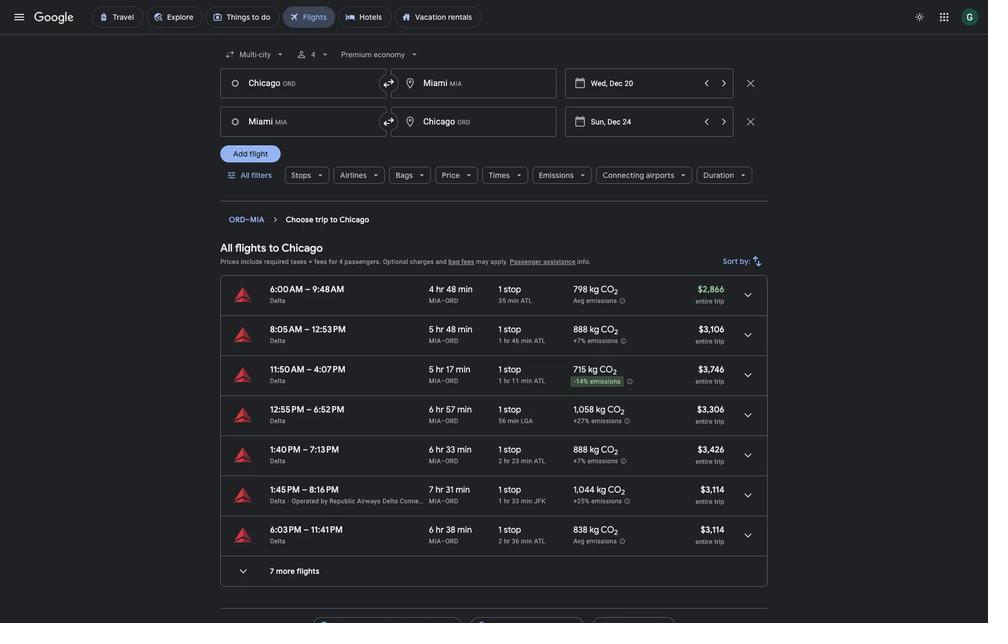 Task type: locate. For each thing, give the bounding box(es) containing it.
0 horizontal spatial flights
[[235, 242, 266, 255]]

8 1 from the top
[[498, 485, 502, 496]]

atl inside 1 stop 2 hr 36 min atl
[[534, 538, 546, 545]]

888 for 5 hr 48 min
[[573, 325, 588, 335]]

total duration 7 hr 31 min. element
[[429, 485, 498, 497]]

36
[[512, 538, 519, 545]]

– down total duration 6 hr 33 min. element
[[441, 458, 445, 465]]

17
[[446, 365, 454, 375]]

5 hr 48 min mia – ord
[[429, 325, 472, 345]]

2 vertical spatial 6
[[429, 525, 434, 536]]

co up +25% emissions
[[608, 485, 621, 496]]

stop up 11
[[504, 365, 521, 375]]

2 fees from the left
[[461, 258, 474, 266]]

ord inside 6 hr 38 min mia – ord
[[445, 538, 458, 545]]

trip for 7 hr 31 min
[[714, 498, 724, 506]]

+7% emissions up 715 kg co 2
[[573, 337, 618, 345]]

ord up prices
[[229, 215, 245, 225]]

7 inside 7 hr 31 min mia – ord
[[429, 485, 434, 496]]

6 stop from the top
[[504, 485, 521, 496]]

leaves miami international airport at 12:55 pm on sunday, december 24 and arrives at o'hare international airport at 6:52 pm on sunday, december 24. element
[[270, 405, 344, 415]]

1 up 35
[[498, 284, 502, 295]]

1 stop flight. element up 35
[[498, 284, 521, 297]]

all inside button
[[241, 171, 250, 180]]

stop up 35
[[504, 284, 521, 295]]

1 vertical spatial avg emissions
[[573, 538, 617, 545]]

2 inside 1 stop 2 hr 23 min atl
[[498, 458, 502, 465]]

0 vertical spatial +7%
[[573, 337, 586, 345]]

ord down 31
[[445, 498, 458, 505]]

emissions
[[539, 171, 574, 180]]

entire down "$3,306"
[[696, 418, 713, 426]]

6 left 57
[[429, 405, 434, 415]]

min inside 6 hr 38 min mia – ord
[[457, 525, 472, 536]]

duration
[[703, 171, 734, 180]]

min right 57
[[457, 405, 472, 415]]

stop up 56
[[504, 405, 521, 415]]

mia inside 6 hr 33 min mia – ord
[[429, 458, 441, 465]]

1 inside 1 stop 2 hr 36 min atl
[[498, 525, 502, 536]]

trip inside $3,426 entire trip
[[714, 458, 724, 466]]

layover (1 of 1) is a 35 min layover at hartsfield-jackson atlanta international airport in atlanta. element
[[498, 297, 568, 305]]

connection
[[400, 498, 434, 505]]

min down bag fees 'button' at top
[[458, 284, 473, 295]]

layover (1 of 1) is a 2 hr 36 min layover at hartsfield-jackson atlanta international airport in atlanta. element
[[498, 537, 568, 546]]

avg emissions for 838
[[573, 538, 617, 545]]

2 5 from the top
[[429, 365, 434, 375]]

flight details. leaves miami international airport at 1:40 pm on sunday, december 24 and arrives at o'hare international airport at 7:13 pm on sunday, december 24. image
[[735, 443, 761, 468]]

2 1 from the top
[[498, 325, 502, 335]]

kg for 5 hr 48 min
[[590, 325, 599, 335]]

1 3114 us dollars text field from the top
[[701, 485, 724, 496]]

– down total duration 7 hr 31 min. element
[[441, 498, 445, 505]]

operated
[[292, 498, 319, 505]]

7 for hr
[[429, 485, 434, 496]]

atl inside the 1 stop 1 hr 11 min atl
[[534, 377, 546, 385]]

ord down total duration 4 hr 48 min. element
[[445, 297, 458, 305]]

2 48 from the top
[[446, 325, 456, 335]]

1 horizontal spatial 7
[[429, 485, 434, 496]]

1 entire from the top
[[696, 298, 713, 305]]

kg inside 715 kg co 2
[[588, 365, 598, 375]]

0 vertical spatial $3,114 entire trip
[[696, 485, 724, 506]]

1,044 kg co 2
[[573, 485, 625, 497]]

1 +7% emissions from the top
[[573, 337, 618, 345]]

entire for 6 hr 33 min
[[696, 458, 713, 466]]

leaves miami international airport at 6:00 am on sunday, december 24 and arrives at o'hare international airport at 9:48 am on sunday, december 24. element
[[270, 284, 344, 295]]

1 $3,114 from the top
[[701, 485, 724, 496]]

min right 23
[[521, 458, 532, 465]]

$3,114 left flight details. leaves miami international airport at 6:03 pm on sunday, december 24 and arrives at o'hare international airport at 11:41 pm on sunday, december 24. icon
[[701, 525, 724, 536]]

co up the +27% emissions on the bottom right
[[607, 405, 621, 415]]

kg inside the 1,044 kg co 2
[[597, 485, 606, 496]]

2 avg emissions from the top
[[573, 538, 617, 545]]

5 1 stop flight. element from the top
[[498, 445, 521, 457]]

2 $3,114 entire trip from the top
[[696, 525, 724, 546]]

2 inside '838 kg co 2'
[[614, 528, 618, 537]]

2 $3,114 from the top
[[701, 525, 724, 536]]

co inside the 1,044 kg co 2
[[608, 485, 621, 496]]

0 horizontal spatial fees
[[314, 258, 327, 266]]

Arrival time: 9:48 AM. text field
[[312, 284, 344, 295]]

hr inside 5 hr 17 min mia – ord
[[436, 365, 444, 375]]

-
[[574, 378, 576, 386]]

2 right 798
[[614, 288, 618, 297]]

ord inside 5 hr 17 min mia – ord
[[445, 377, 458, 385]]

3106 US dollars text field
[[699, 325, 724, 335]]

6:00 am – 9:48 am delta
[[270, 284, 344, 305]]

hr left 11
[[504, 377, 510, 385]]

stop for 4 hr 48 min
[[504, 284, 521, 295]]

4 for 4
[[311, 50, 316, 59]]

atl inside 1 stop 35 min atl
[[521, 297, 532, 305]]

fees right '+'
[[314, 258, 327, 266]]

$3,114 entire trip
[[696, 485, 724, 506], [696, 525, 724, 546]]

entire down 3746 us dollars text field
[[696, 378, 713, 385]]

ord for 6 hr 57 min
[[445, 418, 458, 425]]

stop inside 1 stop 2 hr 23 min atl
[[504, 445, 521, 456]]

atl
[[521, 297, 532, 305], [534, 337, 546, 345], [534, 377, 546, 385], [534, 458, 546, 465], [534, 538, 546, 545]]

1 avg from the top
[[573, 297, 585, 305]]

entire left flight details. leaves miami international airport at 1:45 pm on sunday, december 24 and arrives at o'hare international airport at 8:16 pm on sunday, december 24. image
[[696, 498, 713, 506]]

798
[[573, 284, 588, 295]]

co inside 715 kg co 2
[[600, 365, 613, 375]]

kg down 798 kg co 2
[[590, 325, 599, 335]]

1 stop flight. element for 6 hr 33 min
[[498, 445, 521, 457]]

0 vertical spatial 33
[[446, 445, 455, 456]]

entire down $2,866 text box
[[696, 298, 713, 305]]

2 inside 1,058 kg co 2
[[621, 408, 625, 417]]

0 vertical spatial to
[[330, 215, 338, 225]]

all filters button
[[220, 163, 281, 188]]

entire for 6 hr 38 min
[[696, 538, 713, 546]]

3 1 stop flight. element from the top
[[498, 365, 521, 377]]

48 inside 4 hr 48 min mia – ord
[[446, 284, 456, 295]]

entire
[[696, 298, 713, 305], [696, 338, 713, 345], [696, 378, 713, 385], [696, 418, 713, 426], [696, 458, 713, 466], [696, 498, 713, 506], [696, 538, 713, 546]]

prices
[[220, 258, 239, 266]]

kg for 7 hr 31 min
[[597, 485, 606, 496]]

+27% emissions
[[573, 418, 622, 425]]

trip down the '$3,106' text field
[[714, 338, 724, 345]]

mia for 6 hr 38 min
[[429, 538, 441, 545]]

stop up 23
[[504, 445, 521, 456]]

atl inside 1 stop 2 hr 23 min atl
[[534, 458, 546, 465]]

hr inside 1 stop 1 hr 33 min jfk
[[504, 498, 510, 505]]

1 horizontal spatial chicago
[[339, 215, 369, 225]]

2 +7% from the top
[[573, 458, 586, 465]]

mia down total duration 5 hr 17 min. element
[[429, 377, 441, 385]]

delta for 6:00 am
[[270, 297, 286, 305]]

1 horizontal spatial 33
[[512, 498, 519, 505]]

1 down total duration 7 hr 31 min. element
[[498, 498, 502, 505]]

4 inside 4 hr 48 min mia – ord
[[429, 284, 434, 295]]

by
[[321, 498, 328, 505]]

Arrival time: 12:53 PM. text field
[[312, 325, 346, 335]]

avg emissions down '838 kg co 2'
[[573, 538, 617, 545]]

2 departure text field from the top
[[591, 107, 697, 136]]

co right the 838
[[601, 525, 614, 536]]

5 entire from the top
[[696, 458, 713, 466]]

add
[[233, 149, 248, 159]]

hr inside 5 hr 48 min mia – ord
[[436, 325, 444, 335]]

delta down departure time: 8:05 am. text box
[[270, 337, 286, 345]]

$3,114 entire trip left flight details. leaves miami international airport at 1:45 pm on sunday, december 24 and arrives at o'hare international airport at 8:16 pm on sunday, december 24. image
[[696, 485, 724, 506]]

12:55 pm – 6:52 pm delta
[[270, 405, 344, 425]]

48 for 4
[[446, 284, 456, 295]]

and
[[436, 258, 447, 266]]

48
[[446, 284, 456, 295], [446, 325, 456, 335]]

7 left more
[[270, 567, 274, 576]]

sort by: button
[[719, 249, 768, 274]]

avg down 798
[[573, 297, 585, 305]]

2 stop from the top
[[504, 325, 521, 335]]

33 left 'jfk'
[[512, 498, 519, 505]]

min inside 1 stop 1 hr 33 min jfk
[[521, 498, 532, 505]]

0 vertical spatial +7% emissions
[[573, 337, 618, 345]]

total duration 6 hr 57 min. element
[[429, 405, 498, 417]]

hr left 23
[[504, 458, 510, 465]]

3114 us dollars text field for 1,044
[[701, 485, 724, 496]]

5 left 17
[[429, 365, 434, 375]]

8:16 pm
[[309, 485, 339, 496]]

stop inside 1 stop 1 hr 33 min jfk
[[504, 485, 521, 496]]

3746 US dollars text field
[[698, 365, 724, 375]]

0 vertical spatial 6
[[429, 405, 434, 415]]

stop inside the 1 stop 1 hr 11 min atl
[[504, 365, 521, 375]]

kg up the +27% emissions on the bottom right
[[596, 405, 605, 415]]

operated by republic airways delta connection
[[292, 498, 434, 505]]

republic
[[329, 498, 355, 505]]

entire inside the $2,866 entire trip
[[696, 298, 713, 305]]

trip left flight details. leaves miami international airport at 6:03 pm on sunday, december 24 and arrives at o'hare international airport at 11:41 pm on sunday, december 24. icon
[[714, 538, 724, 546]]

mia inside 6 hr 38 min mia – ord
[[429, 538, 441, 545]]

co inside '838 kg co 2'
[[601, 525, 614, 536]]

23
[[512, 458, 519, 465]]

– inside 5 hr 48 min mia – ord
[[441, 337, 445, 345]]

ord inside 5 hr 48 min mia – ord
[[445, 337, 458, 345]]

4 button
[[292, 42, 335, 67]]

flights up include
[[235, 242, 266, 255]]

1 vertical spatial 5
[[429, 365, 434, 375]]

trip inside $3,306 entire trip
[[714, 418, 724, 426]]

– inside 12:55 pm – 6:52 pm delta
[[306, 405, 312, 415]]

1 stop 56 min lga
[[498, 405, 533, 425]]

min inside 1 stop 35 min atl
[[508, 297, 519, 305]]

chicago
[[339, 215, 369, 225], [281, 242, 323, 255]]

delta inside 1:40 pm – 7:13 pm delta
[[270, 458, 286, 465]]

– inside 8:05 am – 12:53 pm delta
[[304, 325, 310, 335]]

leaves miami international airport at 1:45 pm on sunday, december 24 and arrives at o'hare international airport at 8:16 pm on sunday, december 24. element
[[270, 485, 339, 496]]

trip for 6 hr 57 min
[[714, 418, 724, 426]]

stop up layover (1 of 1) is a 1 hr 33 min layover at john f. kennedy international airport in new york. element
[[504, 485, 521, 496]]

leaves miami international airport at 8:05 am on sunday, december 24 and arrives at o'hare international airport at 12:53 pm on sunday, december 24. element
[[270, 325, 346, 335]]

entire inside $3,106 entire trip
[[696, 338, 713, 345]]

2 horizontal spatial 4
[[429, 284, 434, 295]]

0 vertical spatial 5
[[429, 325, 434, 335]]

min right 17
[[456, 365, 470, 375]]

2 3114 us dollars text field from the top
[[701, 525, 724, 536]]

co inside 798 kg co 2
[[601, 284, 614, 295]]

atl right 36
[[534, 538, 546, 545]]

2 left 36
[[498, 538, 502, 545]]

entire down the '$3,106' text field
[[696, 338, 713, 345]]

co for 5 hr 48 min
[[601, 325, 614, 335]]

emissions for 7 hr 31 min
[[591, 498, 622, 505]]

entire for 4 hr 48 min
[[696, 298, 713, 305]]

5 for 5 hr 48 min
[[429, 325, 434, 335]]

1 vertical spatial departure text field
[[591, 107, 697, 136]]

1 down 56
[[498, 445, 502, 456]]

min
[[458, 284, 473, 295], [508, 297, 519, 305], [458, 325, 472, 335], [521, 337, 532, 345], [456, 365, 470, 375], [521, 377, 532, 385], [457, 405, 472, 415], [508, 418, 519, 425], [457, 445, 472, 456], [521, 458, 532, 465], [456, 485, 470, 496], [521, 498, 532, 505], [457, 525, 472, 536], [521, 538, 532, 545]]

0 horizontal spatial chicago
[[281, 242, 323, 255]]

1 vertical spatial $3,114
[[701, 525, 724, 536]]

2 left 23
[[498, 458, 502, 465]]

– down total duration 5 hr 48 min. element
[[441, 337, 445, 345]]

0 vertical spatial chicago
[[339, 215, 369, 225]]

1 stop 1 hr 46 min atl
[[498, 325, 546, 345]]

hr left 46
[[504, 337, 510, 345]]

stop
[[504, 284, 521, 295], [504, 325, 521, 335], [504, 365, 521, 375], [504, 405, 521, 415], [504, 445, 521, 456], [504, 485, 521, 496], [504, 525, 521, 536]]

entire for 5 hr 48 min
[[696, 338, 713, 345]]

1 down 35
[[498, 325, 502, 335]]

2 avg from the top
[[573, 538, 585, 545]]

1 vertical spatial +7%
[[573, 458, 586, 465]]

hr inside 7 hr 31 min mia – ord
[[436, 485, 444, 496]]

entire inside $3,306 entire trip
[[696, 418, 713, 426]]

8:05 am
[[270, 325, 302, 335]]

1 stop 1 hr 33 min jfk
[[498, 485, 546, 505]]

trip down $3,426 text box
[[714, 458, 724, 466]]

Departure time: 11:50 AM. text field
[[270, 365, 304, 375]]

7 stop from the top
[[504, 525, 521, 536]]

emissions up 715 kg co 2
[[588, 337, 618, 345]]

emissions down 715 kg co 2
[[590, 378, 621, 386]]

35
[[498, 297, 506, 305]]

0 vertical spatial 888
[[573, 325, 588, 335]]

1 up layover (1 of 1) is a 2 hr 36 min layover at hartsfield-jackson atlanta international airport in atlanta. 'element'
[[498, 525, 502, 536]]

+7% for 6 hr 33 min
[[573, 458, 586, 465]]

1 vertical spatial 6
[[429, 445, 434, 456]]

min right 11
[[521, 377, 532, 385]]

None field
[[220, 45, 290, 64], [337, 45, 424, 64], [220, 45, 290, 64], [337, 45, 424, 64]]

hr inside '1 stop 1 hr 46 min atl'
[[504, 337, 510, 345]]

888 down +27%
[[573, 445, 588, 456]]

1
[[498, 284, 502, 295], [498, 325, 502, 335], [498, 337, 502, 345], [498, 365, 502, 375], [498, 377, 502, 385], [498, 405, 502, 415], [498, 445, 502, 456], [498, 485, 502, 496], [498, 498, 502, 505], [498, 525, 502, 536]]

ord down total duration 6 hr 33 min. element
[[445, 458, 458, 465]]

min inside 1 stop 2 hr 36 min atl
[[521, 538, 532, 545]]

7 1 stop flight. element from the top
[[498, 525, 521, 537]]

total duration 4 hr 48 min. element
[[429, 284, 498, 297]]

stop for 5 hr 48 min
[[504, 325, 521, 335]]

hr left 57
[[436, 405, 444, 415]]

departure text field for remove flight from chicago to miami on wed, dec 20 icon on the top of the page
[[591, 69, 697, 98]]

mia inside 6 hr 57 min mia – ord
[[429, 418, 441, 425]]

Arrival time: 8:16 PM. text field
[[309, 485, 339, 496]]

0 vertical spatial flights
[[235, 242, 266, 255]]

1 vertical spatial 4
[[339, 258, 343, 266]]

1 vertical spatial 7
[[270, 567, 274, 576]]

838
[[573, 525, 588, 536]]

fees right bag
[[461, 258, 474, 266]]

emissions up the 1,044 kg co 2
[[588, 458, 618, 465]]

2 vertical spatial 4
[[429, 284, 434, 295]]

kg for 6 hr 38 min
[[590, 525, 599, 536]]

6 inside 6 hr 33 min mia – ord
[[429, 445, 434, 456]]

ord
[[229, 215, 245, 225], [445, 297, 458, 305], [445, 337, 458, 345], [445, 377, 458, 385], [445, 418, 458, 425], [445, 458, 458, 465], [445, 498, 458, 505], [445, 538, 458, 545]]

all left filters
[[241, 171, 250, 180]]

chicago up taxes
[[281, 242, 323, 255]]

+7%
[[573, 337, 586, 345], [573, 458, 586, 465]]

6 1 stop flight. element from the top
[[498, 485, 521, 497]]

atl right 23
[[534, 458, 546, 465]]

kg inside '838 kg co 2'
[[590, 525, 599, 536]]

1 +7% from the top
[[573, 337, 586, 345]]

0 vertical spatial $3,114
[[701, 485, 724, 496]]

3 stop from the top
[[504, 365, 521, 375]]

mia inside 7 hr 31 min mia – ord
[[429, 498, 441, 505]]

7:13 pm
[[310, 445, 339, 456]]

1 up 'layover (1 of 1) is a 1 hr 11 min layover at hartsfield-jackson atlanta international airport in atlanta.' "element"
[[498, 365, 502, 375]]

avg emissions for 798
[[573, 297, 617, 305]]

sort by:
[[723, 257, 751, 266]]

$2,866 entire trip
[[696, 284, 724, 305]]

2 +7% emissions from the top
[[573, 458, 618, 465]]

delta inside 6:03 pm – 11:41 pm delta
[[270, 538, 286, 545]]

Departure text field
[[591, 69, 697, 98], [591, 107, 697, 136]]

6 for 6 hr 57 min
[[429, 405, 434, 415]]

Arrival time: 11:41 PM. text field
[[311, 525, 343, 536]]

charges
[[410, 258, 434, 266]]

3 entire from the top
[[696, 378, 713, 385]]

+7% emissions
[[573, 337, 618, 345], [573, 458, 618, 465]]

7 more flights image
[[230, 559, 256, 584]]

to for trip
[[330, 215, 338, 225]]

0 vertical spatial all
[[241, 171, 250, 180]]

1 1 from the top
[[498, 284, 502, 295]]

1 stop flight. element for 6 hr 57 min
[[498, 405, 521, 417]]

4 1 stop flight. element from the top
[[498, 405, 521, 417]]

mia inside 4 hr 48 min mia – ord
[[429, 297, 441, 305]]

all for all flights to chicago
[[220, 242, 233, 255]]

0 vertical spatial 3114 us dollars text field
[[701, 485, 724, 496]]

atl right 35
[[521, 297, 532, 305]]

4 stop from the top
[[504, 405, 521, 415]]

1 stop flight. element
[[498, 284, 521, 297], [498, 325, 521, 337], [498, 365, 521, 377], [498, 405, 521, 417], [498, 445, 521, 457], [498, 485, 521, 497], [498, 525, 521, 537]]

flight details. leaves miami international airport at 12:55 pm on sunday, december 24 and arrives at o'hare international airport at 6:52 pm on sunday, december 24. image
[[735, 403, 761, 428]]

1 departure text field from the top
[[591, 69, 697, 98]]

1 stop flight. element up 11
[[498, 365, 521, 377]]

2 888 from the top
[[573, 445, 588, 456]]

$3,306 entire trip
[[696, 405, 724, 426]]

– up operated
[[302, 485, 307, 496]]

2 for 5 hr 48 min
[[614, 328, 618, 337]]

layover (1 of 1) is a 1 hr 33 min layover at john f. kennedy international airport in new york. element
[[498, 497, 568, 506]]

1 vertical spatial all
[[220, 242, 233, 255]]

2 888 kg co 2 from the top
[[573, 445, 618, 457]]

2 6 from the top
[[429, 445, 434, 456]]

stops
[[291, 171, 311, 180]]

0 vertical spatial 7
[[429, 485, 434, 496]]

6 entire from the top
[[696, 498, 713, 506]]

chicago for choose trip to chicago
[[339, 215, 369, 225]]

emissions down '838 kg co 2'
[[586, 538, 617, 545]]

0 horizontal spatial to
[[269, 242, 279, 255]]

delta down departure time: 1:45 pm. text field at the bottom left of the page
[[270, 498, 286, 505]]

Arrival time: 7:13 PM. text field
[[310, 445, 339, 456]]

3114 us dollars text field for 838
[[701, 525, 724, 536]]

emissions button
[[532, 163, 592, 188]]

1 fees from the left
[[314, 258, 327, 266]]

0 vertical spatial avg
[[573, 297, 585, 305]]

airlines
[[340, 171, 367, 180]]

co for 4 hr 48 min
[[601, 284, 614, 295]]

6 inside 6 hr 57 min mia – ord
[[429, 405, 434, 415]]

1 vertical spatial 33
[[512, 498, 519, 505]]

2 inside 715 kg co 2
[[613, 368, 617, 377]]

optional
[[383, 258, 408, 266]]

–
[[245, 215, 250, 225], [305, 284, 310, 295], [441, 297, 445, 305], [304, 325, 310, 335], [441, 337, 445, 345], [306, 365, 312, 375], [441, 377, 445, 385], [306, 405, 312, 415], [441, 418, 445, 425], [303, 445, 308, 456], [441, 458, 445, 465], [302, 485, 307, 496], [441, 498, 445, 505], [304, 525, 309, 536], [441, 538, 445, 545]]

mia
[[250, 215, 264, 225], [429, 297, 441, 305], [429, 337, 441, 345], [429, 377, 441, 385], [429, 418, 441, 425], [429, 458, 441, 465], [429, 498, 441, 505], [429, 538, 441, 545]]

1 left 11
[[498, 377, 502, 385]]

3114 US dollars text field
[[701, 485, 724, 496], [701, 525, 724, 536]]

1 vertical spatial 888
[[573, 445, 588, 456]]

leaves miami international airport at 6:03 pm on sunday, december 24 and arrives at o'hare international airport at 11:41 pm on sunday, december 24. element
[[270, 525, 343, 536]]

hr inside 6 hr 33 min mia – ord
[[436, 445, 444, 456]]

0 vertical spatial 4
[[311, 50, 316, 59]]

1 1 stop flight. element from the top
[[498, 284, 521, 297]]

4 entire from the top
[[696, 418, 713, 426]]

stop inside 1 stop 35 min atl
[[504, 284, 521, 295]]

1 vertical spatial avg
[[573, 538, 585, 545]]

total duration 5 hr 17 min. element
[[429, 365, 498, 377]]

hr left 'jfk'
[[504, 498, 510, 505]]

888 kg co 2
[[573, 325, 618, 337], [573, 445, 618, 457]]

all flights to chicago main content
[[220, 210, 768, 596]]

1 horizontal spatial to
[[330, 215, 338, 225]]

1 horizontal spatial fees
[[461, 258, 474, 266]]

0 horizontal spatial 4
[[311, 50, 316, 59]]

1 avg emissions from the top
[[573, 297, 617, 305]]

1 horizontal spatial all
[[241, 171, 250, 180]]

kg
[[590, 284, 599, 295], [590, 325, 599, 335], [588, 365, 598, 375], [596, 405, 605, 415], [590, 445, 599, 456], [597, 485, 606, 496], [590, 525, 599, 536]]

888 kg co 2 down 798 kg co 2
[[573, 325, 618, 337]]

kg up -14% emissions
[[588, 365, 598, 375]]

2 1 stop flight. element from the top
[[498, 325, 521, 337]]

1 vertical spatial $3,114 entire trip
[[696, 525, 724, 546]]

6 1 from the top
[[498, 405, 502, 415]]

5 stop from the top
[[504, 445, 521, 456]]

0 vertical spatial 48
[[446, 284, 456, 295]]

chicago up passengers.
[[339, 215, 369, 225]]

min right '38'
[[457, 525, 472, 536]]

co right 798
[[601, 284, 614, 295]]

5 inside 5 hr 48 min mia – ord
[[429, 325, 434, 335]]

2 for 6 hr 33 min
[[614, 448, 618, 457]]

48 inside 5 hr 48 min mia – ord
[[446, 325, 456, 335]]

0 horizontal spatial all
[[220, 242, 233, 255]]

mia for 4 hr 48 min
[[429, 297, 441, 305]]

min left 'jfk'
[[521, 498, 532, 505]]

1 $3,114 entire trip from the top
[[696, 485, 724, 506]]

888
[[573, 325, 588, 335], [573, 445, 588, 456]]

stop for 5 hr 17 min
[[504, 365, 521, 375]]

$3,114 entire trip for 838
[[696, 525, 724, 546]]

entire inside $3,746 entire trip
[[696, 378, 713, 385]]

delta inside '6:00 am – 9:48 am delta'
[[270, 297, 286, 305]]

2 up the +27% emissions on the bottom right
[[621, 408, 625, 417]]

4 inside popup button
[[311, 50, 316, 59]]

$3,114 for 1,044
[[701, 485, 724, 496]]

trip for 4 hr 48 min
[[714, 298, 724, 305]]

trip for 5 hr 48 min
[[714, 338, 724, 345]]

1 48 from the top
[[446, 284, 456, 295]]

7 entire from the top
[[696, 538, 713, 546]]

kg right the 838
[[590, 525, 599, 536]]

– inside 6:03 pm – 11:41 pm delta
[[304, 525, 309, 536]]

1 inside 1 stop 35 min atl
[[498, 284, 502, 295]]

– left 7:13 pm
[[303, 445, 308, 456]]

kg inside 1,058 kg co 2
[[596, 405, 605, 415]]

min inside 6 hr 33 min mia – ord
[[457, 445, 472, 456]]

stop up 46
[[504, 325, 521, 335]]

5 inside 5 hr 17 min mia – ord
[[429, 365, 434, 375]]

10 1 from the top
[[498, 525, 502, 536]]

2 up 715 kg co 2
[[614, 328, 618, 337]]

ord inside 6 hr 57 min mia – ord
[[445, 418, 458, 425]]

mia down total duration 7 hr 31 min. element
[[429, 498, 441, 505]]

1 vertical spatial 48
[[446, 325, 456, 335]]

delta inside 8:05 am – 12:53 pm delta
[[270, 337, 286, 345]]

None text field
[[220, 68, 386, 98], [391, 68, 557, 98], [220, 68, 386, 98], [391, 68, 557, 98]]

min right 35
[[508, 297, 519, 305]]

6 inside 6 hr 38 min mia – ord
[[429, 525, 434, 536]]

stop inside '1 stop 1 hr 46 min atl'
[[504, 325, 521, 335]]

flight details. leaves miami international airport at 1:45 pm on sunday, december 24 and arrives at o'hare international airport at 8:16 pm on sunday, december 24. image
[[735, 483, 761, 508]]

1 5 from the top
[[429, 325, 434, 335]]

emissions down 798 kg co 2
[[586, 297, 617, 305]]

11:50 am
[[270, 365, 304, 375]]

+7% for 5 hr 48 min
[[573, 337, 586, 345]]

1 for 6 hr 57 min
[[498, 405, 502, 415]]

1 inside 1 stop 2 hr 23 min atl
[[498, 445, 502, 456]]

1 vertical spatial 3114 us dollars text field
[[701, 525, 724, 536]]

atl right 11
[[534, 377, 546, 385]]

1 inside the 1 stop 56 min lga
[[498, 405, 502, 415]]

None search field
[[220, 42, 768, 202]]

0 vertical spatial 888 kg co 2
[[573, 325, 618, 337]]

3 6 from the top
[[429, 525, 434, 536]]

trip inside $3,746 entire trip
[[714, 378, 724, 385]]

$3,114
[[701, 485, 724, 496], [701, 525, 724, 536]]

+
[[309, 258, 312, 266]]

1 stop from the top
[[504, 284, 521, 295]]

co for 7 hr 31 min
[[608, 485, 621, 496]]

atl inside '1 stop 1 hr 46 min atl'
[[534, 337, 546, 345]]

ord inside 4 hr 48 min mia – ord
[[445, 297, 458, 305]]

stop inside the 1 stop 56 min lga
[[504, 405, 521, 415]]

ord inside 6 hr 33 min mia – ord
[[445, 458, 458, 465]]

remove flight from chicago to miami on wed, dec 20 image
[[744, 77, 757, 90]]

atl for 5 hr 17 min
[[534, 377, 546, 385]]

min right 46
[[521, 337, 532, 345]]

1 vertical spatial chicago
[[281, 242, 323, 255]]

1 vertical spatial 888 kg co 2
[[573, 445, 618, 457]]

ord for 4 hr 48 min
[[445, 297, 458, 305]]

0 horizontal spatial 33
[[446, 445, 455, 456]]

1 horizontal spatial flights
[[297, 567, 319, 576]]

fees
[[314, 258, 327, 266], [461, 258, 474, 266]]

trip for 5 hr 17 min
[[714, 378, 724, 385]]

kg inside 798 kg co 2
[[590, 284, 599, 295]]

48 down bag
[[446, 284, 456, 295]]

flights right more
[[297, 567, 319, 576]]

trip inside $3,106 entire trip
[[714, 338, 724, 345]]

$3,746 entire trip
[[696, 365, 724, 385]]

layover (1 of 1) is a 1 hr 11 min layover at hartsfield-jackson atlanta international airport in atlanta. element
[[498, 377, 568, 385]]

connecting
[[603, 171, 644, 180]]

$3,114 down $3,426 entire trip
[[701, 485, 724, 496]]

kg for 6 hr 57 min
[[596, 405, 605, 415]]

7 1 from the top
[[498, 445, 502, 456]]

1 vertical spatial to
[[269, 242, 279, 255]]

None text field
[[220, 107, 386, 137], [391, 107, 557, 137], [220, 107, 386, 137], [391, 107, 557, 137]]

stop for 7 hr 31 min
[[504, 485, 521, 496]]

– inside '6:00 am – 9:48 am delta'
[[305, 284, 310, 295]]

– down total duration 4 hr 48 min. element
[[441, 297, 445, 305]]

4 1 from the top
[[498, 365, 502, 375]]

888 for 6 hr 33 min
[[573, 445, 588, 456]]

0 vertical spatial departure text field
[[591, 69, 697, 98]]

7 for more
[[270, 567, 274, 576]]

2 inside 798 kg co 2
[[614, 288, 618, 297]]

co
[[601, 284, 614, 295], [601, 325, 614, 335], [600, 365, 613, 375], [607, 405, 621, 415], [601, 445, 614, 456], [608, 485, 621, 496], [601, 525, 614, 536]]

1 888 kg co 2 from the top
[[573, 325, 618, 337]]

1 stop flight. element down 23
[[498, 485, 521, 497]]

delta for 6:03 pm
[[270, 538, 286, 545]]

delta inside 12:55 pm – 6:52 pm delta
[[270, 418, 286, 425]]

1 vertical spatial +7% emissions
[[573, 458, 618, 465]]

1 888 from the top
[[573, 325, 588, 335]]

delta inside 11:50 am – 4:07 pm delta
[[270, 377, 286, 385]]

4 for 4 hr 48 min mia – ord
[[429, 284, 434, 295]]

0 horizontal spatial 7
[[270, 567, 274, 576]]

1 stop flight. element up 56
[[498, 405, 521, 417]]

2 up -14% emissions
[[613, 368, 617, 377]]

2 entire from the top
[[696, 338, 713, 345]]

trip down $2,866 text box
[[714, 298, 724, 305]]

2 inside the 1,044 kg co 2
[[621, 488, 625, 497]]

1 stop flight. element for 5 hr 48 min
[[498, 325, 521, 337]]

emissions for 6 hr 33 min
[[588, 458, 618, 465]]

co for 5 hr 17 min
[[600, 365, 613, 375]]

kg up +25% emissions
[[597, 485, 606, 496]]

1 6 from the top
[[429, 405, 434, 415]]

co for 6 hr 57 min
[[607, 405, 621, 415]]

0 vertical spatial avg emissions
[[573, 297, 617, 305]]



Task type: vqa. For each thing, say whether or not it's contained in the screenshot.


Task type: describe. For each thing, give the bounding box(es) containing it.
1 stop flight. element for 6 hr 38 min
[[498, 525, 521, 537]]

all for all filters
[[241, 171, 250, 180]]

passenger assistance button
[[510, 258, 576, 266]]

choose trip to chicago
[[286, 215, 369, 225]]

min inside 4 hr 48 min mia – ord
[[458, 284, 473, 295]]

– inside 1:40 pm – 7:13 pm delta
[[303, 445, 308, 456]]

min inside the 1 stop 1 hr 11 min atl
[[521, 377, 532, 385]]

+27%
[[573, 418, 590, 425]]

leaves miami international airport at 1:40 pm on sunday, december 24 and arrives at o'hare international airport at 7:13 pm on sunday, december 24. element
[[270, 445, 339, 456]]

emissions for 6 hr 38 min
[[586, 538, 617, 545]]

total duration 6 hr 33 min. element
[[429, 445, 498, 457]]

$3,306
[[697, 405, 724, 415]]

+7% emissions for $3,426
[[573, 458, 618, 465]]

1,058 kg co 2
[[573, 405, 625, 417]]

hr inside 6 hr 38 min mia – ord
[[436, 525, 444, 536]]

atl for 6 hr 38 min
[[534, 538, 546, 545]]

stop for 6 hr 33 min
[[504, 445, 521, 456]]

min inside the 1 stop 56 min lga
[[508, 418, 519, 425]]

7 hr 31 min mia – ord
[[429, 485, 470, 505]]

Departure time: 12:55 PM. text field
[[270, 405, 304, 415]]

entire for 7 hr 31 min
[[696, 498, 713, 506]]

6 for 6 hr 38 min
[[429, 525, 434, 536]]

1 for 5 hr 48 min
[[498, 325, 502, 335]]

layover (1 of 1) is a 2 hr 23 min layover at hartsfield-jackson atlanta international airport in atlanta. element
[[498, 457, 568, 466]]

– inside 7 hr 31 min mia – ord
[[441, 498, 445, 505]]

2 for 4 hr 48 min
[[614, 288, 618, 297]]

31
[[446, 485, 454, 496]]

2 for 6 hr 57 min
[[621, 408, 625, 417]]

min inside 5 hr 48 min mia – ord
[[458, 325, 472, 335]]

emissions for 5 hr 48 min
[[588, 337, 618, 345]]

atl for 5 hr 48 min
[[534, 337, 546, 345]]

kg for 4 hr 48 min
[[590, 284, 599, 295]]

1:45 pm
[[270, 485, 300, 496]]

6 hr 57 min mia – ord
[[429, 405, 472, 425]]

none search field containing add flight
[[220, 42, 768, 202]]

11:50 am – 4:07 pm delta
[[270, 365, 345, 385]]

mia up all flights to chicago
[[250, 215, 264, 225]]

– inside 6 hr 57 min mia – ord
[[441, 418, 445, 425]]

flight details. leaves miami international airport at 8:05 am on sunday, december 24 and arrives at o'hare international airport at 12:53 pm on sunday, december 24. image
[[735, 322, 761, 348]]

Departure time: 1:40 PM. text field
[[270, 445, 301, 456]]

assistance
[[543, 258, 576, 266]]

11:41 pm
[[311, 525, 343, 536]]

main menu image
[[13, 11, 26, 24]]

emissions for 4 hr 48 min
[[586, 297, 617, 305]]

flight details. leaves miami international airport at 6:00 am on sunday, december 24 and arrives at o'hare international airport at 9:48 am on sunday, december 24. image
[[735, 282, 761, 308]]

mia for 6 hr 57 min
[[429, 418, 441, 425]]

1 horizontal spatial 4
[[339, 258, 343, 266]]

avg for 838
[[573, 538, 585, 545]]

choose
[[286, 215, 313, 225]]

to for flights
[[269, 242, 279, 255]]

delta for 12:55 pm
[[270, 418, 286, 425]]

– up all flights to chicago
[[245, 215, 250, 225]]

mia for 6 hr 33 min
[[429, 458, 441, 465]]

6 hr 33 min mia – ord
[[429, 445, 472, 465]]

apply.
[[490, 258, 508, 266]]

delta right airways
[[382, 498, 398, 505]]

6:03 pm – 11:41 pm delta
[[270, 525, 343, 545]]

6 for 6 hr 33 min
[[429, 445, 434, 456]]

times
[[489, 171, 510, 180]]

price button
[[435, 163, 478, 188]]

5 hr 17 min mia – ord
[[429, 365, 470, 385]]

9:48 am
[[312, 284, 344, 295]]

-14% emissions
[[574, 378, 621, 386]]

6:52 pm
[[314, 405, 344, 415]]

hr inside 4 hr 48 min mia – ord
[[436, 284, 444, 295]]

7 more flights
[[270, 567, 319, 576]]

1 stop flight. element for 4 hr 48 min
[[498, 284, 521, 297]]

emissions for 6 hr 57 min
[[591, 418, 622, 425]]

may
[[476, 258, 489, 266]]

prices include required taxes + fees for 4 passengers. optional charges and bag fees may apply. passenger assistance
[[220, 258, 576, 266]]

more
[[276, 567, 295, 576]]

total duration 5 hr 48 min. element
[[429, 325, 498, 337]]

$3,114 for 838
[[701, 525, 724, 536]]

add flight
[[233, 149, 268, 159]]

atl for 6 hr 33 min
[[534, 458, 546, 465]]

delta for 11:50 am
[[270, 377, 286, 385]]

2 for 7 hr 31 min
[[621, 488, 625, 497]]

6 hr 38 min mia – ord
[[429, 525, 472, 545]]

hr inside 1 stop 2 hr 23 min atl
[[504, 458, 510, 465]]

airports
[[646, 171, 674, 180]]

all filters
[[241, 171, 272, 180]]

ord for 7 hr 31 min
[[445, 498, 458, 505]]

57
[[446, 405, 455, 415]]

1 for 4 hr 48 min
[[498, 284, 502, 295]]

min inside 5 hr 17 min mia – ord
[[456, 365, 470, 375]]

– inside 6 hr 33 min mia – ord
[[441, 458, 445, 465]]

stop for 6 hr 57 min
[[504, 405, 521, 415]]

min inside '1 stop 1 hr 46 min atl'
[[521, 337, 532, 345]]

trip for 6 hr 33 min
[[714, 458, 724, 466]]

1 stop flight. element for 7 hr 31 min
[[498, 485, 521, 497]]

56
[[498, 418, 506, 425]]

passengers.
[[345, 258, 381, 266]]

trip right choose
[[315, 215, 328, 225]]

swap origin and destination. image
[[382, 77, 395, 90]]

departure text field for remove flight from miami to chicago on sun, dec 24 icon at the top right
[[591, 107, 697, 136]]

Arrival time: 4:07 PM. text field
[[314, 365, 345, 375]]

14%
[[576, 378, 588, 386]]

4:07 pm
[[314, 365, 345, 375]]

passenger
[[510, 258, 541, 266]]

avg for 798
[[573, 297, 585, 305]]

1 stop 1 hr 11 min atl
[[498, 365, 546, 385]]

layover (1 of 1) is a 56 min layover at laguardia airport in new york. element
[[498, 417, 568, 426]]

Departure time: 6:03 PM. text field
[[270, 525, 301, 536]]

– inside 11:50 am – 4:07 pm delta
[[306, 365, 312, 375]]

715
[[573, 365, 586, 375]]

kg for 6 hr 33 min
[[590, 445, 599, 456]]

4 hr 48 min mia – ord
[[429, 284, 473, 305]]

1 for 6 hr 38 min
[[498, 525, 502, 536]]

delta for 8:05 am
[[270, 337, 286, 345]]

– inside 5 hr 17 min mia – ord
[[441, 377, 445, 385]]

min inside 6 hr 57 min mia – ord
[[457, 405, 472, 415]]

$3,426 entire trip
[[696, 445, 724, 466]]

hr inside the 1 stop 1 hr 11 min atl
[[504, 377, 510, 385]]

remove flight from miami to chicago on sun, dec 24 image
[[744, 115, 757, 128]]

3426 US dollars text field
[[698, 445, 724, 456]]

Arrival time: 6:52 PM. text field
[[314, 405, 344, 415]]

1 stop 35 min atl
[[498, 284, 532, 305]]

ord for 5 hr 48 min
[[445, 337, 458, 345]]

bag fees button
[[448, 258, 474, 266]]

layover (1 of 1) is a 1 hr 46 min layover at hartsfield-jackson atlanta international airport in atlanta. element
[[498, 337, 568, 345]]

mia for 5 hr 48 min
[[429, 337, 441, 345]]

ord for 6 hr 38 min
[[445, 538, 458, 545]]

hr inside 1 stop 2 hr 36 min atl
[[504, 538, 510, 545]]

mia for 5 hr 17 min
[[429, 377, 441, 385]]

– inside 4 hr 48 min mia – ord
[[441, 297, 445, 305]]

1:45 pm – 8:16 pm
[[270, 485, 339, 496]]

12:55 pm
[[270, 405, 304, 415]]

kg for 5 hr 17 min
[[588, 365, 598, 375]]

by:
[[740, 257, 751, 266]]

3 1 from the top
[[498, 337, 502, 345]]

1:40 pm – 7:13 pm delta
[[270, 445, 339, 465]]

1 for 7 hr 31 min
[[498, 485, 502, 496]]

2866 US dollars text field
[[698, 284, 724, 295]]

1 for 6 hr 33 min
[[498, 445, 502, 456]]

+25%
[[573, 498, 590, 505]]

airlines button
[[334, 163, 385, 188]]

chicago for all flights to chicago
[[281, 242, 323, 255]]

46
[[512, 337, 519, 345]]

1 vertical spatial flights
[[297, 567, 319, 576]]

jfk
[[534, 498, 546, 505]]

flight
[[249, 149, 268, 159]]

5 1 from the top
[[498, 377, 502, 385]]

co for 6 hr 38 min
[[601, 525, 614, 536]]

1:40 pm
[[270, 445, 301, 456]]

Departure time: 1:45 PM. text field
[[270, 485, 300, 496]]

9 1 from the top
[[498, 498, 502, 505]]

ord for 5 hr 17 min
[[445, 377, 458, 385]]

1 stop 2 hr 36 min atl
[[498, 525, 546, 545]]

48 for 5
[[446, 325, 456, 335]]

include
[[241, 258, 263, 266]]

stop for 6 hr 38 min
[[504, 525, 521, 536]]

33 inside 6 hr 33 min mia – ord
[[446, 445, 455, 456]]

33 inside 1 stop 1 hr 33 min jfk
[[512, 498, 519, 505]]

1,058
[[573, 405, 594, 415]]

– inside 6 hr 38 min mia – ord
[[441, 538, 445, 545]]

bag
[[448, 258, 460, 266]]

2 inside 1 stop 2 hr 36 min atl
[[498, 538, 502, 545]]

filters
[[251, 171, 272, 180]]

ord – mia
[[229, 215, 264, 225]]

connecting airports button
[[596, 163, 693, 188]]

min inside 7 hr 31 min mia – ord
[[456, 485, 470, 496]]

bags button
[[389, 163, 431, 188]]

hr inside 6 hr 57 min mia – ord
[[436, 405, 444, 415]]

3306 US dollars text field
[[697, 405, 724, 415]]

888 kg co 2 for $3,106
[[573, 325, 618, 337]]

Departure time: 6:00 AM. text field
[[270, 284, 303, 295]]

ord for 6 hr 33 min
[[445, 458, 458, 465]]

flight details. leaves miami international airport at 6:03 pm on sunday, december 24 and arrives at o'hare international airport at 11:41 pm on sunday, december 24. image
[[735, 523, 761, 549]]

leaves miami international airport at 11:50 am on sunday, december 24 and arrives at o'hare international airport at 4:07 pm on sunday, december 24. element
[[270, 365, 345, 375]]

8:05 am – 12:53 pm delta
[[270, 325, 346, 345]]

co for 6 hr 33 min
[[601, 445, 614, 456]]

888 kg co 2 for $3,426
[[573, 445, 618, 457]]

required
[[264, 258, 289, 266]]

add flight button
[[220, 145, 281, 163]]

swap origin and destination. image
[[382, 115, 395, 128]]

1 stop 2 hr 23 min atl
[[498, 445, 546, 465]]

price
[[442, 171, 460, 180]]

connecting airports
[[603, 171, 674, 180]]

total duration 6 hr 38 min. element
[[429, 525, 498, 537]]

flight details. leaves miami international airport at 11:50 am on sunday, december 24 and arrives at o'hare international airport at 4:07 pm on sunday, december 24. image
[[735, 362, 761, 388]]

2 for 6 hr 38 min
[[614, 528, 618, 537]]

sort
[[723, 257, 738, 266]]

$3,106
[[699, 325, 724, 335]]

min inside 1 stop 2 hr 23 min atl
[[521, 458, 532, 465]]

838 kg co 2
[[573, 525, 618, 537]]

bags
[[396, 171, 413, 180]]

lga
[[521, 418, 533, 425]]

change appearance image
[[907, 4, 932, 30]]

entire for 5 hr 17 min
[[696, 378, 713, 385]]

airways
[[357, 498, 381, 505]]

$3,114 entire trip for 1,044
[[696, 485, 724, 506]]

+7% emissions for $3,106
[[573, 337, 618, 345]]

1 for 5 hr 17 min
[[498, 365, 502, 375]]

for
[[329, 258, 337, 266]]

Departure time: 8:05 AM. text field
[[270, 325, 302, 335]]

5 for 5 hr 17 min
[[429, 365, 434, 375]]

1,044
[[573, 485, 595, 496]]

trip for 6 hr 38 min
[[714, 538, 724, 546]]

12:53 pm
[[312, 325, 346, 335]]

stops button
[[285, 163, 329, 188]]



